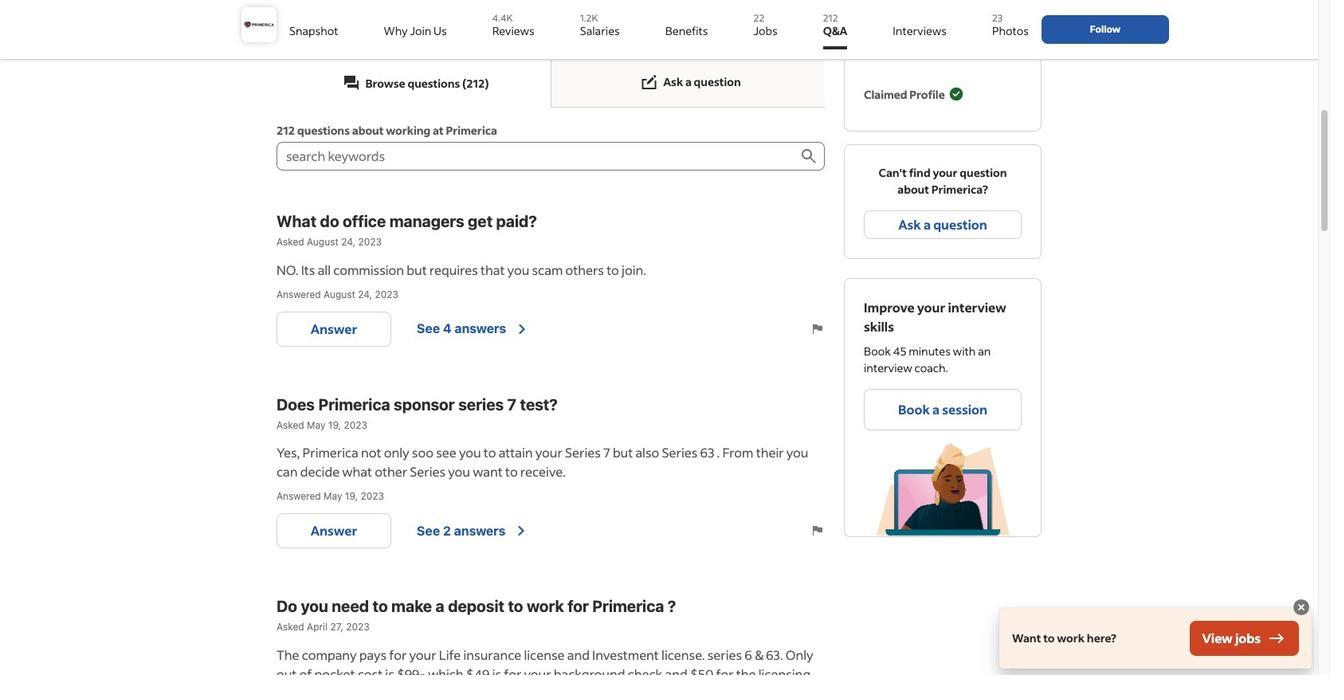 Task type: vqa. For each thing, say whether or not it's contained in the screenshot.


Task type: describe. For each thing, give the bounding box(es) containing it.
for left the
[[716, 666, 734, 675]]

follow
[[1091, 23, 1121, 35]]

attain
[[499, 444, 533, 461]]

interview inside the book 45 minutes with an interview coach.
[[864, 360, 913, 376]]

interview inside improve your interview skills
[[948, 299, 1007, 316]]

the company pays for your life insurance license and investment license. series 6 & 63. only out of pocket cost is $99- which $49 is for your background check and $50 for the licensin
[[277, 647, 814, 675]]

22
[[754, 12, 765, 24]]

photos
[[993, 23, 1029, 38]]

answer for primerica
[[311, 522, 357, 539]]

a left the session
[[933, 401, 940, 418]]

does primerica sponsor series 7 test? asked may 19, 2023
[[277, 395, 558, 431]]

4.4k reviews
[[493, 12, 535, 38]]

answered may 19, 2023
[[277, 491, 384, 503]]

2023 inside 'does primerica sponsor series 7 test? asked may 19, 2023'
[[344, 419, 368, 431]]

join
[[410, 23, 432, 38]]

page sections tab list
[[277, 57, 825, 108]]

your inside improve your interview skills
[[918, 299, 946, 316]]

primerica inside 'does primerica sponsor series 7 test? asked may 19, 2023'
[[318, 395, 390, 414]]

yes, primerica not only soo see you to attain your series 7 but also series 63 . from their you can decide what other series you want to receive.
[[277, 444, 809, 480]]

your down the license
[[524, 666, 551, 675]]

ask inside page sections tab list
[[664, 74, 683, 89]]

7 inside 'does primerica sponsor series 7 test? asked may 19, 2023'
[[508, 395, 517, 414]]

to right need
[[373, 597, 388, 616]]

1.2k
[[580, 12, 598, 24]]

browse questions (212)
[[366, 75, 489, 91]]

answer link for do
[[277, 311, 392, 347]]

your up the $99-
[[409, 647, 437, 663]]

63
[[701, 444, 715, 461]]

also
[[636, 444, 660, 461]]

snapshot link
[[289, 6, 339, 49]]

1 horizontal spatial 24,
[[358, 288, 372, 300]]

0 horizontal spatial but
[[407, 261, 427, 278]]

a inside do you need to make a deposit to work for primerica ? asked april 27, 2023
[[436, 597, 445, 616]]

work inside do you need to make a deposit to work for primerica ? asked april 27, 2023
[[527, 597, 564, 616]]

6
[[745, 647, 753, 663]]

coach.
[[915, 360, 949, 376]]

you right their
[[787, 444, 809, 461]]

report image for what do office managers get paid?
[[811, 322, 825, 336]]

what do office managers get paid? link
[[277, 210, 825, 234]]

want
[[473, 464, 503, 480]]

45
[[894, 344, 907, 359]]

to right 'want'
[[1044, 631, 1055, 646]]

see for series
[[417, 524, 440, 538]]

series inside the company pays for your life insurance license and investment license. series 6 & 63. only out of pocket cost is $99- which $49 is for your background check and $50 for the licensin
[[708, 647, 742, 663]]

see for managers
[[417, 322, 440, 336]]

out
[[277, 666, 297, 675]]

0 horizontal spatial series
[[410, 464, 446, 480]]

(212)
[[463, 75, 489, 91]]

sponsor
[[394, 395, 455, 414]]

only
[[786, 647, 814, 663]]

212 for 212 questions about working at primerica
[[277, 123, 295, 138]]

office
[[343, 212, 386, 230]]

book for book 45 minutes with an interview coach.
[[864, 344, 891, 359]]

search keywords field
[[277, 142, 800, 171]]

requires
[[430, 261, 478, 278]]

with
[[953, 344, 976, 359]]

do
[[277, 597, 297, 616]]

2
[[443, 524, 451, 538]]

you right see
[[459, 444, 481, 461]]

test?
[[520, 395, 558, 414]]

answered for does
[[277, 491, 321, 503]]

22 jobs
[[754, 12, 778, 38]]

do
[[320, 212, 339, 230]]

1.2k salaries
[[580, 12, 620, 38]]

?
[[668, 597, 677, 616]]

improve your interview skills
[[864, 299, 1007, 335]]

questions for 212
[[297, 123, 350, 138]]

&
[[755, 647, 764, 663]]

company
[[302, 647, 357, 663]]

which
[[428, 666, 464, 675]]

q&a
[[824, 23, 848, 38]]

for inside do you need to make a deposit to work for primerica ? asked april 27, 2023
[[568, 597, 589, 616]]

snapshot
[[289, 23, 339, 38]]

ask a question inside page sections tab list
[[664, 74, 741, 89]]

2023 down the commission
[[375, 288, 399, 300]]

want to work here?
[[1013, 631, 1117, 646]]

life
[[439, 647, 461, 663]]

you down see
[[448, 464, 470, 480]]

get
[[468, 212, 493, 230]]

see 2 answers
[[417, 524, 506, 538]]

pocket
[[315, 666, 355, 675]]

view jobs link
[[1190, 621, 1300, 656]]

browse questions (212) link
[[277, 57, 551, 108]]

ask a question button
[[864, 211, 1022, 239]]

primerica inside do you need to make a deposit to work for primerica ? asked april 27, 2023
[[593, 597, 665, 616]]

ask inside button
[[899, 216, 922, 233]]

report image for does primerica sponsor series 7 test?
[[811, 524, 825, 538]]

may inside 'does primerica sponsor series 7 test? asked may 19, 2023'
[[307, 419, 326, 431]]

1 horizontal spatial series
[[565, 444, 601, 461]]

4.4k
[[493, 12, 513, 24]]

0 horizontal spatial and
[[568, 647, 590, 663]]

an
[[979, 344, 991, 359]]

answer for do
[[311, 320, 357, 337]]

profile
[[910, 87, 945, 102]]

a inside tab list
[[686, 74, 692, 89]]

$99-
[[397, 666, 426, 675]]

no.
[[277, 261, 299, 278]]

book a session
[[899, 401, 988, 418]]

why
[[384, 23, 408, 38]]

claimed profile
[[864, 87, 945, 102]]

close image
[[1293, 598, 1312, 617]]

check
[[628, 666, 663, 675]]

1 vertical spatial 19,
[[345, 491, 358, 503]]

scam
[[532, 261, 563, 278]]

the
[[277, 647, 299, 663]]

answer link for primerica
[[277, 514, 392, 549]]

question inside button
[[934, 216, 988, 233]]

book 45 minutes with an interview coach.
[[864, 344, 991, 376]]

improve
[[864, 299, 915, 316]]

soo
[[412, 444, 434, 461]]

what
[[342, 464, 372, 480]]

ask a question link
[[551, 57, 825, 108]]

19, inside 'does primerica sponsor series 7 test? asked may 19, 2023'
[[328, 419, 341, 431]]

april
[[307, 621, 328, 633]]

see
[[436, 444, 457, 461]]

not
[[361, 444, 382, 461]]

212 for 212 q&a
[[824, 12, 838, 24]]

do you need to make a deposit to work for primerica ? link
[[277, 595, 825, 619]]

want
[[1013, 631, 1042, 646]]

212 q&a
[[824, 12, 848, 38]]

interviews link
[[893, 6, 947, 49]]

find
[[910, 165, 931, 180]]

at
[[433, 123, 444, 138]]

$49
[[466, 666, 490, 675]]

24, inside what do office managers get paid? asked august 24, 2023
[[341, 236, 356, 248]]



Task type: locate. For each thing, give the bounding box(es) containing it.
why join us link
[[384, 6, 447, 49]]

2 vertical spatial question
[[934, 216, 988, 233]]

answer
[[311, 320, 357, 337], [311, 522, 357, 539]]

1 answer from the top
[[311, 320, 357, 337]]

2023 down office
[[358, 236, 382, 248]]

book a session link
[[864, 389, 1022, 431]]

primerica inside 212 questions about working at primerica alert
[[446, 123, 497, 138]]

asked inside do you need to make a deposit to work for primerica ? asked april 27, 2023
[[277, 621, 304, 633]]

asked inside 'does primerica sponsor series 7 test? asked may 19, 2023'
[[277, 419, 304, 431]]

0 vertical spatial ask
[[664, 74, 683, 89]]

0 vertical spatial answer link
[[277, 311, 392, 347]]

august inside what do office managers get paid? asked august 24, 2023
[[307, 236, 339, 248]]

your up 'primerica?'
[[933, 165, 958, 180]]

19, up decide
[[328, 419, 341, 431]]

what
[[277, 212, 317, 230]]

a inside button
[[924, 216, 931, 233]]

2 vertical spatial asked
[[277, 621, 304, 633]]

your right improve at the top right of the page
[[918, 299, 946, 316]]

2 horizontal spatial series
[[662, 444, 698, 461]]

answers right 4
[[455, 322, 506, 336]]

questions inside alert
[[297, 123, 350, 138]]

1 horizontal spatial questions
[[408, 75, 460, 91]]

question inside page sections tab list
[[694, 74, 741, 89]]

0 vertical spatial 24,
[[341, 236, 356, 248]]

asked for what do office managers get paid?
[[277, 236, 304, 248]]

does
[[277, 395, 315, 414]]

0 vertical spatial may
[[307, 419, 326, 431]]

a down benefits at right
[[686, 74, 692, 89]]

1 vertical spatial answered
[[277, 491, 321, 503]]

1 horizontal spatial is
[[493, 666, 502, 675]]

license
[[524, 647, 565, 663]]

question
[[694, 74, 741, 89], [960, 165, 1008, 180], [934, 216, 988, 233]]

you up the april
[[301, 597, 328, 616]]

insurance
[[464, 647, 522, 663]]

pays
[[359, 647, 387, 663]]

ask down find
[[899, 216, 922, 233]]

1 is from the left
[[385, 666, 395, 675]]

3 asked from the top
[[277, 621, 304, 633]]

is right cost
[[385, 666, 395, 675]]

1 vertical spatial interview
[[864, 360, 913, 376]]

question up 'primerica?'
[[960, 165, 1008, 180]]

working
[[386, 123, 431, 138]]

answer link
[[277, 311, 392, 347], [277, 514, 392, 549]]

a
[[686, 74, 692, 89], [924, 216, 931, 233], [933, 401, 940, 418], [436, 597, 445, 616]]

a down can't find your question about primerica?
[[924, 216, 931, 233]]

answered down its
[[277, 288, 321, 300]]

asked
[[277, 236, 304, 248], [277, 419, 304, 431], [277, 621, 304, 633]]

questions
[[408, 75, 460, 91], [297, 123, 350, 138]]

0 vertical spatial question
[[694, 74, 741, 89]]

212 inside alert
[[277, 123, 295, 138]]

questions inside page sections tab list
[[408, 75, 460, 91]]

and up background
[[568, 647, 590, 663]]

to down the attain
[[505, 464, 518, 480]]

claimed
[[864, 87, 908, 102]]

can't find your question about primerica?
[[879, 165, 1008, 197]]

0 vertical spatial questions
[[408, 75, 460, 91]]

benefits link
[[666, 6, 708, 49]]

1 vertical spatial report image
[[811, 524, 825, 538]]

series
[[565, 444, 601, 461], [662, 444, 698, 461], [410, 464, 446, 480]]

from
[[723, 444, 754, 461]]

for down "insurance"
[[504, 666, 522, 675]]

salaries
[[580, 23, 620, 38]]

series down soo
[[410, 464, 446, 480]]

book inside the book 45 minutes with an interview coach.
[[864, 344, 891, 359]]

1 vertical spatial but
[[613, 444, 633, 461]]

7 left test?
[[508, 395, 517, 414]]

2 answer link from the top
[[277, 514, 392, 549]]

0 vertical spatial and
[[568, 647, 590, 663]]

0 horizontal spatial ask a question
[[664, 74, 741, 89]]

0 vertical spatial ask a question
[[664, 74, 741, 89]]

answer down answered august 24, 2023
[[311, 320, 357, 337]]

1 vertical spatial may
[[324, 491, 342, 503]]

1 vertical spatial august
[[324, 288, 355, 300]]

interview
[[948, 299, 1007, 316], [864, 360, 913, 376]]

that
[[481, 261, 505, 278]]

asked for does primerica sponsor series 7 test?
[[277, 419, 304, 431]]

2023 inside what do office managers get paid? asked august 24, 2023
[[358, 236, 382, 248]]

book for book a session
[[899, 401, 930, 418]]

ask down benefits at right
[[664, 74, 683, 89]]

0 horizontal spatial series
[[459, 395, 504, 414]]

questions for browse
[[408, 75, 460, 91]]

19, down what
[[345, 491, 358, 503]]

1 vertical spatial see
[[417, 524, 440, 538]]

1 horizontal spatial about
[[898, 182, 930, 197]]

others
[[566, 261, 604, 278]]

join.
[[622, 261, 647, 278]]

0 vertical spatial 19,
[[328, 419, 341, 431]]

0 vertical spatial about
[[352, 123, 384, 138]]

reviews
[[493, 23, 535, 38]]

what do office managers get paid? asked august 24, 2023
[[277, 212, 537, 248]]

0 horizontal spatial 212
[[277, 123, 295, 138]]

book left 45
[[864, 344, 891, 359]]

and down license.
[[665, 666, 688, 675]]

series up the receive.
[[565, 444, 601, 461]]

1 vertical spatial answers
[[454, 524, 506, 538]]

can't
[[879, 165, 907, 180]]

work left here?
[[1058, 631, 1085, 646]]

answered
[[277, 288, 321, 300], [277, 491, 321, 503]]

answer link down answered august 24, 2023
[[277, 311, 392, 347]]

212 questions about working at primerica
[[277, 123, 497, 138]]

your
[[933, 165, 958, 180], [918, 299, 946, 316], [536, 444, 563, 461], [409, 647, 437, 663], [524, 666, 551, 675]]

1 horizontal spatial series
[[708, 647, 742, 663]]

2023 right 27,
[[346, 621, 370, 633]]

primerica left ?
[[593, 597, 665, 616]]

1 vertical spatial book
[[899, 401, 930, 418]]

series right 'sponsor'
[[459, 395, 504, 414]]

primerica?
[[932, 182, 989, 197]]

2 answer from the top
[[311, 522, 357, 539]]

0 vertical spatial report image
[[811, 322, 825, 336]]

see left 4
[[417, 322, 440, 336]]

1 vertical spatial about
[[898, 182, 930, 197]]

1 horizontal spatial ask
[[899, 216, 922, 233]]

asked down does
[[277, 419, 304, 431]]

answers for series
[[454, 524, 506, 538]]

august down the 'all'
[[324, 288, 355, 300]]

but left requires
[[407, 261, 427, 278]]

1 horizontal spatial but
[[613, 444, 633, 461]]

1 answer link from the top
[[277, 311, 392, 347]]

to right deposit
[[508, 597, 524, 616]]

paid?
[[496, 212, 537, 230]]

cost
[[358, 666, 383, 675]]

1 horizontal spatial and
[[665, 666, 688, 675]]

answers right 2
[[454, 524, 506, 538]]

0 horizontal spatial 7
[[508, 395, 517, 414]]

of
[[299, 666, 312, 675]]

24,
[[341, 236, 356, 248], [358, 288, 372, 300]]

0 vertical spatial answer
[[311, 320, 357, 337]]

0 horizontal spatial about
[[352, 123, 384, 138]]

1 vertical spatial questions
[[297, 123, 350, 138]]

to up want
[[484, 444, 496, 461]]

1 horizontal spatial ask a question
[[899, 216, 988, 233]]

primerica inside yes, primerica not only soo see you to attain your series 7 but also series 63 . from their you can decide what other series you want to receive.
[[303, 444, 359, 461]]

august down do at left top
[[307, 236, 339, 248]]

0 horizontal spatial work
[[527, 597, 564, 616]]

background
[[554, 666, 625, 675]]

0 vertical spatial but
[[407, 261, 427, 278]]

1 horizontal spatial 19,
[[345, 491, 358, 503]]

question inside can't find your question about primerica?
[[960, 165, 1008, 180]]

$50
[[690, 666, 714, 675]]

23 photos
[[993, 12, 1029, 38]]

for up the company pays for your life insurance license and investment license. series 6 & 63. only out of pocket cost is $99- which $49 is for your background check and $50 for the licensin
[[568, 597, 589, 616]]

interview down 45
[[864, 360, 913, 376]]

0 horizontal spatial interview
[[864, 360, 913, 376]]

a right "make" on the bottom left of the page
[[436, 597, 445, 616]]

work up the license
[[527, 597, 564, 616]]

2 see from the top
[[417, 524, 440, 538]]

may down does
[[307, 419, 326, 431]]

0 horizontal spatial questions
[[297, 123, 350, 138]]

0 horizontal spatial is
[[385, 666, 395, 675]]

no. its all commission but requires that you scam others to join.
[[277, 261, 647, 278]]

other
[[375, 464, 408, 480]]

answered down can
[[277, 491, 321, 503]]

212 inside 212 q&a
[[824, 12, 838, 24]]

asked inside what do office managers get paid? asked august 24, 2023
[[277, 236, 304, 248]]

1 vertical spatial 24,
[[358, 288, 372, 300]]

but
[[407, 261, 427, 278], [613, 444, 633, 461]]

you
[[508, 261, 530, 278], [459, 444, 481, 461], [787, 444, 809, 461], [448, 464, 470, 480], [301, 597, 328, 616]]

book down coach.
[[899, 401, 930, 418]]

2 report image from the top
[[811, 524, 825, 538]]

skills
[[864, 318, 895, 335]]

4
[[443, 322, 452, 336]]

primerica up decide
[[303, 444, 359, 461]]

24, down office
[[341, 236, 356, 248]]

see 4 answers
[[417, 322, 506, 336]]

series left 6
[[708, 647, 742, 663]]

1 report image from the top
[[811, 322, 825, 336]]

2023 down what
[[361, 491, 384, 503]]

answer down answered may 19, 2023
[[311, 522, 357, 539]]

you inside do you need to make a deposit to work for primerica ? asked april 27, 2023
[[301, 597, 328, 616]]

work
[[527, 597, 564, 616], [1058, 631, 1085, 646]]

1 horizontal spatial work
[[1058, 631, 1085, 646]]

0 vertical spatial book
[[864, 344, 891, 359]]

ask a question down 'primerica?'
[[899, 216, 988, 233]]

1 vertical spatial answer link
[[277, 514, 392, 549]]

browse
[[366, 75, 406, 91]]

1 horizontal spatial interview
[[948, 299, 1007, 316]]

for
[[568, 597, 589, 616], [389, 647, 407, 663], [504, 666, 522, 675], [716, 666, 734, 675]]

asked down what
[[277, 236, 304, 248]]

1 vertical spatial ask a question
[[899, 216, 988, 233]]

1 horizontal spatial 7
[[604, 444, 611, 461]]

0 horizontal spatial ask
[[664, 74, 683, 89]]

series inside 'does primerica sponsor series 7 test? asked may 19, 2023'
[[459, 395, 504, 414]]

1 vertical spatial question
[[960, 165, 1008, 180]]

interview up an at the right
[[948, 299, 1007, 316]]

your inside yes, primerica not only soo see you to attain your series 7 but also series 63 . from their you can decide what other series you want to receive.
[[536, 444, 563, 461]]

us
[[434, 23, 447, 38]]

0 horizontal spatial book
[[864, 344, 891, 359]]

0 vertical spatial work
[[527, 597, 564, 616]]

to left join.
[[607, 261, 619, 278]]

1 vertical spatial series
[[708, 647, 742, 663]]

you right that
[[508, 261, 530, 278]]

ask
[[664, 74, 683, 89], [899, 216, 922, 233]]

is down "insurance"
[[493, 666, 502, 675]]

212 questions about working at primerica alert
[[277, 122, 825, 139]]

primerica up not
[[318, 395, 390, 414]]

0 horizontal spatial 19,
[[328, 419, 341, 431]]

about
[[352, 123, 384, 138], [898, 182, 930, 197]]

2023
[[358, 236, 382, 248], [375, 288, 399, 300], [344, 419, 368, 431], [361, 491, 384, 503], [346, 621, 370, 633]]

deposit
[[448, 597, 505, 616]]

7 left 'also'
[[604, 444, 611, 461]]

0 vertical spatial see
[[417, 322, 440, 336]]

but inside yes, primerica not only soo see you to attain your series 7 but also series 63 . from their you can decide what other series you want to receive.
[[613, 444, 633, 461]]

about inside alert
[[352, 123, 384, 138]]

63.
[[766, 647, 784, 663]]

1 vertical spatial answer
[[311, 522, 357, 539]]

1 vertical spatial 7
[[604, 444, 611, 461]]

decide
[[300, 464, 340, 480]]

but left 'also'
[[613, 444, 633, 461]]

your inside can't find your question about primerica?
[[933, 165, 958, 180]]

asked down do
[[277, 621, 304, 633]]

answers for managers
[[455, 322, 506, 336]]

primerica right at on the top left of page
[[446, 123, 497, 138]]

7 inside yes, primerica not only soo see you to attain your series 7 but also series 63 . from their you can decide what other series you want to receive.
[[604, 444, 611, 461]]

2 answered from the top
[[277, 491, 321, 503]]

follow button
[[1042, 15, 1170, 44]]

question down 'primerica?'
[[934, 216, 988, 233]]

23
[[993, 12, 1003, 24]]

only
[[384, 444, 410, 461]]

2023 up not
[[344, 419, 368, 431]]

1 vertical spatial asked
[[277, 419, 304, 431]]

0 vertical spatial 212
[[824, 12, 838, 24]]

24, down the commission
[[358, 288, 372, 300]]

do you need to make a deposit to work for primerica ? asked april 27, 2023
[[277, 597, 677, 633]]

0 vertical spatial series
[[459, 395, 504, 414]]

0 vertical spatial 7
[[508, 395, 517, 414]]

series left 63
[[662, 444, 698, 461]]

session
[[943, 401, 988, 418]]

the
[[737, 666, 756, 675]]

1 horizontal spatial book
[[899, 401, 930, 418]]

for up the $99-
[[389, 647, 407, 663]]

ask a question down benefits at right
[[664, 74, 741, 89]]

about inside can't find your question about primerica?
[[898, 182, 930, 197]]

see left 2
[[417, 524, 440, 538]]

2 is from the left
[[493, 666, 502, 675]]

1 asked from the top
[[277, 236, 304, 248]]

answered august 24, 2023
[[277, 288, 399, 300]]

1 horizontal spatial 212
[[824, 12, 838, 24]]

receive.
[[521, 464, 566, 480]]

0 vertical spatial answered
[[277, 288, 321, 300]]

about down find
[[898, 182, 930, 197]]

ask a question inside button
[[899, 216, 988, 233]]

1 see from the top
[[417, 322, 440, 336]]

may down decide
[[324, 491, 342, 503]]

0 vertical spatial interview
[[948, 299, 1007, 316]]

can
[[277, 464, 298, 480]]

all
[[318, 261, 331, 278]]

2 asked from the top
[[277, 419, 304, 431]]

1 vertical spatial ask
[[899, 216, 922, 233]]

0 vertical spatial answers
[[455, 322, 506, 336]]

answered for what
[[277, 288, 321, 300]]

your up the receive.
[[536, 444, 563, 461]]

0 vertical spatial asked
[[277, 236, 304, 248]]

license.
[[662, 647, 705, 663]]

ask a question
[[664, 74, 741, 89], [899, 216, 988, 233]]

question down benefits at right
[[694, 74, 741, 89]]

0 vertical spatial august
[[307, 236, 339, 248]]

1 answered from the top
[[277, 288, 321, 300]]

interviews
[[893, 23, 947, 38]]

series
[[459, 395, 504, 414], [708, 647, 742, 663]]

claimed profile button
[[864, 77, 965, 112]]

1 vertical spatial work
[[1058, 631, 1085, 646]]

report image
[[811, 322, 825, 336], [811, 524, 825, 538]]

1 vertical spatial 212
[[277, 123, 295, 138]]

answer link down answered may 19, 2023
[[277, 514, 392, 549]]

2023 inside do you need to make a deposit to work for primerica ? asked april 27, 2023
[[346, 621, 370, 633]]

managers
[[390, 212, 465, 230]]

may
[[307, 419, 326, 431], [324, 491, 342, 503]]

1 vertical spatial and
[[665, 666, 688, 675]]

0 horizontal spatial 24,
[[341, 236, 356, 248]]

about left working
[[352, 123, 384, 138]]



